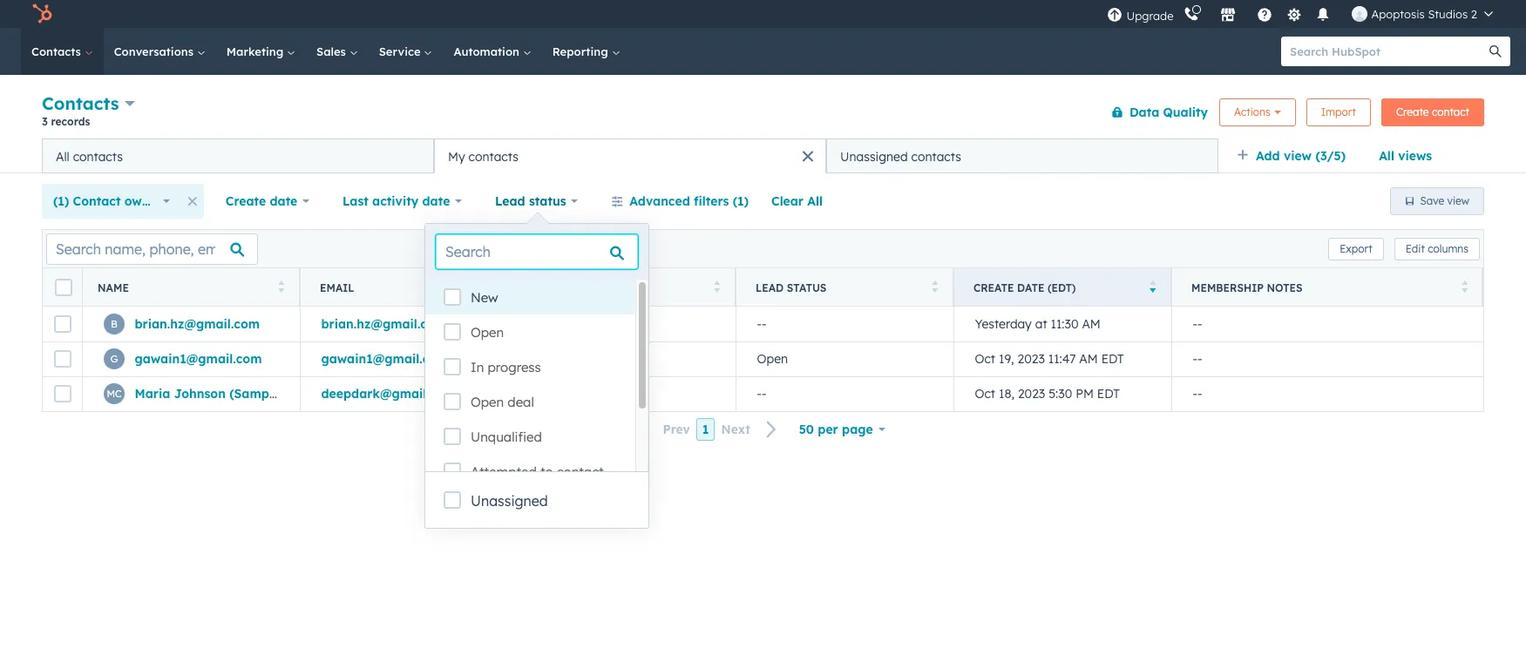 Task type: locate. For each thing, give the bounding box(es) containing it.
0 horizontal spatial press to sort. image
[[278, 280, 284, 293]]

page
[[842, 422, 874, 438]]

create for create date
[[226, 194, 266, 209]]

press to sort. element for email
[[496, 280, 502, 295]]

unassigned inside button
[[841, 149, 908, 164]]

(1) right filters at the top of page
[[733, 194, 749, 209]]

brian.hz@gmail.com up johnson
[[135, 316, 260, 332]]

view
[[1284, 148, 1312, 164], [1448, 194, 1470, 208]]

0 vertical spatial view
[[1284, 148, 1312, 164]]

lead
[[495, 194, 526, 209], [756, 281, 784, 294]]

press to sort. element for membership notes
[[1462, 280, 1468, 295]]

2 horizontal spatial all
[[1380, 148, 1395, 164]]

0 horizontal spatial create
[[226, 194, 266, 209]]

create inside button
[[1397, 105, 1430, 118]]

contact up views
[[1433, 105, 1470, 118]]

pagination navigation
[[630, 418, 788, 442]]

edt
[[1102, 351, 1125, 367], [1098, 387, 1120, 402]]

Search search field
[[436, 235, 638, 269]]

1 horizontal spatial press to sort. image
[[1462, 280, 1468, 293]]

1 horizontal spatial press to sort. image
[[496, 280, 502, 293]]

1 horizontal spatial create
[[974, 281, 1015, 294]]

press to sort. image left lead status
[[714, 280, 720, 293]]

all for all views
[[1380, 148, 1395, 164]]

2 press to sort. image from the left
[[496, 280, 502, 293]]

my contacts
[[448, 149, 519, 164]]

apoptosis
[[1372, 7, 1425, 21]]

2 press to sort. element from the left
[[496, 280, 502, 295]]

1 (1) from the left
[[53, 194, 69, 209]]

0 horizontal spatial gawain1@gmail.com link
[[135, 351, 262, 367]]

brian.hz@gmail.com link up johnson
[[135, 316, 260, 332]]

3 press to sort. element from the left
[[714, 280, 720, 295]]

am right 11:47
[[1080, 351, 1098, 367]]

18,
[[999, 387, 1015, 402]]

view for add
[[1284, 148, 1312, 164]]

lead status
[[495, 194, 566, 209]]

edit columns
[[1406, 242, 1469, 255]]

oct 19, 2023 11:47 am edt
[[975, 351, 1125, 367]]

advanced filters (1) button
[[600, 184, 760, 219]]

edt for oct 18, 2023 5:30 pm edt
[[1098, 387, 1120, 402]]

edt right 11:47
[[1102, 351, 1125, 367]]

1 gawain1@gmail.com link from the left
[[135, 351, 262, 367]]

0 vertical spatial create
[[1397, 105, 1430, 118]]

create date button
[[214, 184, 321, 219]]

date
[[1018, 281, 1045, 294]]

0 horizontal spatial gawain1@gmail.com
[[135, 351, 262, 367]]

(1) inside button
[[733, 194, 749, 209]]

0 vertical spatial unassigned
[[841, 149, 908, 164]]

contacts inside popup button
[[42, 92, 119, 114]]

(1)
[[53, 194, 69, 209], [733, 194, 749, 209]]

2 oct from the top
[[975, 387, 996, 402]]

menu
[[1106, 0, 1506, 28]]

0 vertical spatial 2023
[[1018, 351, 1045, 367]]

deepdark@gmail.com button
[[300, 377, 518, 412]]

1 vertical spatial view
[[1448, 194, 1470, 208]]

2 gawain1@gmail.com from the left
[[321, 351, 449, 367]]

1 vertical spatial edt
[[1098, 387, 1120, 402]]

gawain1@gmail.com link inside button
[[321, 351, 449, 367]]

data quality button
[[1100, 95, 1209, 129]]

all
[[1380, 148, 1395, 164], [56, 149, 70, 164], [808, 194, 823, 209]]

next button
[[715, 419, 788, 442]]

1 press to sort. image from the left
[[714, 280, 720, 293]]

2 (1) from the left
[[733, 194, 749, 209]]

conversations
[[114, 44, 197, 58]]

0 vertical spatial oct
[[975, 351, 996, 367]]

1 date from the left
[[270, 194, 298, 209]]

1 vertical spatial unassigned
[[471, 493, 548, 510]]

gawain1@gmail.com
[[135, 351, 262, 367], [321, 351, 449, 367]]

contacts down hubspot 'link'
[[31, 44, 84, 58]]

0 horizontal spatial press to sort. image
[[714, 280, 720, 293]]

0 horizontal spatial contacts
[[73, 149, 123, 164]]

owner
[[124, 194, 162, 209]]

descending sort. press to sort ascending. image
[[1150, 280, 1156, 293]]

2023 right 19,
[[1018, 351, 1045, 367]]

attempted to contact
[[471, 464, 604, 480]]

press to sort. image
[[278, 280, 284, 293], [496, 280, 502, 293], [932, 280, 938, 293]]

all left views
[[1380, 148, 1395, 164]]

press to sort. image for email
[[496, 280, 502, 293]]

automation
[[454, 44, 523, 58]]

0 vertical spatial open
[[471, 324, 504, 341]]

1 horizontal spatial contact
[[1433, 105, 1470, 118]]

2 vertical spatial create
[[974, 281, 1015, 294]]

press to sort. element for phone number
[[714, 280, 720, 295]]

11:30
[[1051, 316, 1079, 332]]

view right save
[[1448, 194, 1470, 208]]

2023
[[1018, 351, 1045, 367], [1018, 387, 1046, 402]]

50 per page
[[799, 422, 874, 438]]

5 press to sort. element from the left
[[1462, 280, 1468, 295]]

2 date from the left
[[422, 194, 450, 209]]

gawain1@gmail.com link up johnson
[[135, 351, 262, 367]]

gawain1@gmail.com up deepdark@gmail.com link at the left bottom of the page
[[321, 351, 449, 367]]

2 gawain1@gmail.com link from the left
[[321, 351, 449, 367]]

0 vertical spatial am
[[1082, 316, 1101, 332]]

notifications button
[[1309, 0, 1339, 28]]

0 horizontal spatial brian.hz@gmail.com
[[135, 316, 260, 332]]

marketing link
[[216, 28, 306, 75]]

tara schultz image
[[1353, 6, 1369, 22]]

brian.hz@gmail.com link up gawain1@gmail.com button
[[321, 316, 447, 332]]

clear
[[772, 194, 804, 209]]

0 horizontal spatial lead
[[495, 194, 526, 209]]

status
[[787, 281, 827, 294]]

(1) left the contact
[[53, 194, 69, 209]]

Search name, phone, email addresses, or company search field
[[46, 233, 258, 265]]

1 horizontal spatial brian.hz@gmail.com link
[[321, 316, 447, 332]]

2 brian.hz@gmail.com from the left
[[321, 316, 447, 332]]

descending sort. press to sort ascending. element
[[1150, 280, 1156, 295]]

1 horizontal spatial gawain1@gmail.com
[[321, 351, 449, 367]]

0 vertical spatial lead
[[495, 194, 526, 209]]

2 horizontal spatial create
[[1397, 105, 1430, 118]]

2 horizontal spatial press to sort. image
[[932, 280, 938, 293]]

all contacts
[[56, 149, 123, 164]]

(1) contact owner
[[53, 194, 162, 209]]

attempted
[[471, 464, 537, 480]]

open left deal
[[471, 394, 504, 411]]

1 oct from the top
[[975, 351, 996, 367]]

create for create contact
[[1397, 105, 1430, 118]]

data
[[1130, 104, 1160, 120]]

1 vertical spatial lead
[[756, 281, 784, 294]]

advanced
[[630, 194, 690, 209]]

brian.hz@gmail.com up gawain1@gmail.com button
[[321, 316, 447, 332]]

create up views
[[1397, 105, 1430, 118]]

open down lead status
[[757, 351, 788, 367]]

view right add
[[1284, 148, 1312, 164]]

1 contacts from the left
[[73, 149, 123, 164]]

press to sort. image down columns
[[1462, 280, 1468, 293]]

press to sort. image for number
[[714, 280, 720, 293]]

1 vertical spatial create
[[226, 194, 266, 209]]

0 vertical spatial edt
[[1102, 351, 1125, 367]]

save view
[[1421, 194, 1470, 208]]

oct
[[975, 351, 996, 367], [975, 387, 996, 402]]

johnson
[[174, 387, 226, 402]]

1 vertical spatial 2023
[[1018, 387, 1046, 402]]

create inside "popup button"
[[226, 194, 266, 209]]

add view (3/5) button
[[1226, 139, 1368, 174]]

create
[[1397, 105, 1430, 118], [226, 194, 266, 209], [974, 281, 1015, 294]]

date right activity
[[422, 194, 450, 209]]

1 horizontal spatial contacts
[[469, 149, 519, 164]]

4 press to sort. element from the left
[[932, 280, 938, 295]]

2023 for 19,
[[1018, 351, 1045, 367]]

0 horizontal spatial all
[[56, 149, 70, 164]]

1 horizontal spatial view
[[1448, 194, 1470, 208]]

progress
[[488, 359, 541, 376]]

in
[[471, 359, 484, 376]]

press to sort. element
[[278, 280, 284, 295], [496, 280, 502, 295], [714, 280, 720, 295], [932, 280, 938, 295], [1462, 280, 1468, 295]]

1 gawain1@gmail.com from the left
[[135, 351, 262, 367]]

contacts link
[[21, 28, 104, 75]]

all inside all views link
[[1380, 148, 1395, 164]]

1 vertical spatial oct
[[975, 387, 996, 402]]

1 horizontal spatial lead
[[756, 281, 784, 294]]

oct left 18,
[[975, 387, 996, 402]]

maria johnson (sample contact)
[[135, 387, 336, 402]]

all inside all contacts button
[[56, 149, 70, 164]]

lead status
[[756, 281, 827, 294]]

am right 11:30
[[1082, 316, 1101, 332]]

3 press to sort. image from the left
[[932, 280, 938, 293]]

contacts
[[73, 149, 123, 164], [469, 149, 519, 164], [912, 149, 962, 164]]

2 horizontal spatial contacts
[[912, 149, 962, 164]]

1 horizontal spatial brian.hz@gmail.com
[[321, 316, 447, 332]]

import
[[1322, 105, 1357, 118]]

gawain1@gmail.com up johnson
[[135, 351, 262, 367]]

open
[[471, 324, 504, 341], [757, 351, 788, 367], [471, 394, 504, 411]]

view inside popup button
[[1284, 148, 1312, 164]]

press to sort. image
[[714, 280, 720, 293], [1462, 280, 1468, 293]]

service link
[[369, 28, 443, 75]]

edt for oct 19, 2023 11:47 am edt
[[1102, 351, 1125, 367]]

view inside button
[[1448, 194, 1470, 208]]

1 horizontal spatial date
[[422, 194, 450, 209]]

maria
[[135, 387, 170, 402]]

oct 18, 2023 5:30 pm edt
[[975, 387, 1120, 402]]

contact right to on the left
[[557, 464, 604, 480]]

1 horizontal spatial all
[[808, 194, 823, 209]]

filters
[[694, 194, 729, 209]]

contacts inside button
[[73, 149, 123, 164]]

date
[[270, 194, 298, 209], [422, 194, 450, 209]]

2 contacts from the left
[[469, 149, 519, 164]]

last activity date
[[343, 194, 450, 209]]

lead inside dropdown button
[[495, 194, 526, 209]]

11:47
[[1049, 351, 1076, 367]]

create down all contacts button
[[226, 194, 266, 209]]

list box
[[426, 280, 648, 489]]

1 2023 from the top
[[1018, 351, 1045, 367]]

1 vertical spatial contact
[[557, 464, 604, 480]]

oct left 19,
[[975, 351, 996, 367]]

all right clear
[[808, 194, 823, 209]]

1 horizontal spatial unassigned
[[841, 149, 908, 164]]

create left date
[[974, 281, 1015, 294]]

0 vertical spatial contact
[[1433, 105, 1470, 118]]

2 2023 from the top
[[1018, 387, 1046, 402]]

contacts
[[31, 44, 84, 58], [42, 92, 119, 114]]

brian.hz@gmail.com link inside button
[[321, 316, 447, 332]]

brian.hz@gmail.com button
[[300, 307, 518, 342]]

3 contacts from the left
[[912, 149, 962, 164]]

0 horizontal spatial unassigned
[[471, 493, 548, 510]]

last activity date button
[[331, 184, 474, 219]]

number
[[579, 281, 625, 294]]

0 horizontal spatial brian.hz@gmail.com link
[[135, 316, 260, 332]]

date down all contacts button
[[270, 194, 298, 209]]

add
[[1257, 148, 1281, 164]]

1 horizontal spatial gawain1@gmail.com link
[[321, 351, 449, 367]]

actions
[[1235, 105, 1271, 118]]

view for save
[[1448, 194, 1470, 208]]

2023 right 18,
[[1018, 387, 1046, 402]]

yesterday
[[975, 316, 1032, 332]]

(sample
[[229, 387, 280, 402]]

hubspot image
[[31, 3, 52, 24]]

0 horizontal spatial view
[[1284, 148, 1312, 164]]

oct for oct 19, 2023 11:47 am edt
[[975, 351, 996, 367]]

upgrade
[[1127, 8, 1174, 22]]

contact
[[1433, 105, 1470, 118], [557, 464, 604, 480]]

all down the 3 records at the top left
[[56, 149, 70, 164]]

gawain1@gmail.com link up deepdark@gmail.com link at the left bottom of the page
[[321, 351, 449, 367]]

0 horizontal spatial (1)
[[53, 194, 69, 209]]

1 press to sort. image from the left
[[278, 280, 284, 293]]

2 press to sort. image from the left
[[1462, 280, 1468, 293]]

contacts up records
[[42, 92, 119, 114]]

(1) inside popup button
[[53, 194, 69, 209]]

all views
[[1380, 148, 1433, 164]]

press to sort. element for lead status
[[932, 280, 938, 295]]

2 vertical spatial open
[[471, 394, 504, 411]]

list box containing new
[[426, 280, 648, 489]]

edt right the pm
[[1098, 387, 1120, 402]]

2023 for 18,
[[1018, 387, 1046, 402]]

open deal
[[471, 394, 534, 411]]

1 vertical spatial open
[[757, 351, 788, 367]]

open down new
[[471, 324, 504, 341]]

2 brian.hz@gmail.com link from the left
[[321, 316, 447, 332]]

all contacts button
[[42, 139, 434, 174]]

records
[[51, 115, 90, 128]]

1 vertical spatial contacts
[[42, 92, 119, 114]]

views
[[1399, 148, 1433, 164]]

1 horizontal spatial (1)
[[733, 194, 749, 209]]

0 horizontal spatial date
[[270, 194, 298, 209]]

unassigned for unassigned
[[471, 493, 548, 510]]

import button
[[1307, 98, 1372, 126]]



Task type: vqa. For each thing, say whether or not it's contained in the screenshot.
2023
yes



Task type: describe. For each thing, give the bounding box(es) containing it.
sales
[[317, 44, 349, 58]]

export button
[[1329, 238, 1384, 260]]

unqualified
[[471, 429, 542, 446]]

create date (edt)
[[974, 281, 1076, 294]]

membership
[[1192, 281, 1264, 294]]

email
[[320, 281, 355, 294]]

my contacts button
[[434, 139, 827, 174]]

0 horizontal spatial contact
[[557, 464, 604, 480]]

deepdark@gmail.com
[[321, 387, 456, 402]]

1 vertical spatial am
[[1080, 351, 1098, 367]]

conversations link
[[104, 28, 216, 75]]

3
[[42, 115, 48, 128]]

edit columns button
[[1395, 238, 1481, 260]]

save view button
[[1390, 187, 1485, 215]]

edit
[[1406, 242, 1426, 255]]

sales link
[[306, 28, 369, 75]]

1
[[703, 422, 709, 438]]

50
[[799, 422, 814, 438]]

data quality
[[1130, 104, 1209, 120]]

50 per page button
[[788, 412, 897, 447]]

yesterday at 11:30 am
[[975, 316, 1101, 332]]

deepdark@gmail.com link
[[321, 387, 456, 402]]

help button
[[1251, 0, 1280, 28]]

my
[[448, 149, 465, 164]]

membership notes
[[1192, 281, 1303, 294]]

create contact button
[[1382, 98, 1485, 126]]

name
[[98, 281, 129, 294]]

menu containing apoptosis studios 2
[[1106, 0, 1506, 28]]

press to sort. image for lead status
[[932, 280, 938, 293]]

calling icon image
[[1185, 7, 1200, 23]]

contact inside button
[[1433, 105, 1470, 118]]

search button
[[1481, 37, 1511, 66]]

phone number
[[538, 281, 625, 294]]

maria johnson (sample contact) link
[[135, 387, 336, 402]]

prev
[[663, 422, 690, 438]]

new
[[471, 289, 498, 306]]

1 press to sort. element from the left
[[278, 280, 284, 295]]

all inside clear all button
[[808, 194, 823, 209]]

marketplaces button
[[1211, 0, 1247, 28]]

hubspot link
[[21, 3, 65, 24]]

pm
[[1076, 387, 1094, 402]]

open button
[[736, 342, 954, 377]]

1 brian.hz@gmail.com link from the left
[[135, 316, 260, 332]]

all for all contacts
[[56, 149, 70, 164]]

notes
[[1267, 281, 1303, 294]]

1 brian.hz@gmail.com from the left
[[135, 316, 260, 332]]

lead for lead status
[[495, 194, 526, 209]]

add view (3/5)
[[1257, 148, 1346, 164]]

automation link
[[443, 28, 542, 75]]

in progress
[[471, 359, 541, 376]]

5:30
[[1049, 387, 1073, 402]]

0 vertical spatial contacts
[[31, 44, 84, 58]]

apoptosis studios 2 button
[[1342, 0, 1504, 28]]

help image
[[1258, 8, 1273, 24]]

next
[[722, 422, 750, 438]]

lead for lead status
[[756, 281, 784, 294]]

studios
[[1429, 7, 1469, 21]]

advanced filters (1)
[[630, 194, 749, 209]]

upgrade image
[[1108, 7, 1124, 23]]

contacts for all contacts
[[73, 149, 123, 164]]

notifications image
[[1316, 8, 1332, 24]]

3 records
[[42, 115, 90, 128]]

brian.hz@gmail.com inside button
[[321, 316, 447, 332]]

prev button
[[630, 419, 697, 442]]

1 button
[[697, 419, 715, 441]]

unassigned contacts
[[841, 149, 962, 164]]

quality
[[1164, 104, 1209, 120]]

last
[[343, 194, 369, 209]]

gawain1@gmail.com button
[[300, 342, 518, 377]]

date inside "popup button"
[[270, 194, 298, 209]]

(edt)
[[1048, 281, 1076, 294]]

clear all button
[[760, 184, 835, 219]]

open inside button
[[757, 351, 788, 367]]

reporting link
[[542, 28, 631, 75]]

contact)
[[284, 387, 336, 402]]

columns
[[1428, 242, 1469, 255]]

actions button
[[1220, 98, 1296, 126]]

19,
[[999, 351, 1015, 367]]

marketplaces image
[[1221, 8, 1237, 24]]

all views link
[[1368, 139, 1444, 174]]

marketing
[[227, 44, 287, 58]]

per
[[818, 422, 839, 438]]

unassigned contacts button
[[827, 139, 1219, 174]]

contacts for unassigned contacts
[[912, 149, 962, 164]]

apoptosis studios 2
[[1372, 7, 1478, 21]]

calling icon button
[[1178, 3, 1207, 25]]

date inside popup button
[[422, 194, 450, 209]]

oct for oct 18, 2023 5:30 pm edt
[[975, 387, 996, 402]]

press to sort. image for notes
[[1462, 280, 1468, 293]]

at
[[1036, 316, 1048, 332]]

phone
[[538, 281, 576, 294]]

service
[[379, 44, 424, 58]]

to
[[541, 464, 553, 480]]

Search HubSpot search field
[[1282, 37, 1495, 66]]

create for create date (edt)
[[974, 281, 1015, 294]]

contacts for my contacts
[[469, 149, 519, 164]]

contact
[[73, 194, 121, 209]]

unassigned for unassigned contacts
[[841, 149, 908, 164]]

contacts banner
[[42, 89, 1485, 139]]

(1) contact owner button
[[42, 184, 181, 219]]

settings image
[[1287, 7, 1303, 23]]

search image
[[1490, 45, 1502, 58]]

create contact
[[1397, 105, 1470, 118]]

deal
[[508, 394, 534, 411]]

gawain1@gmail.com inside button
[[321, 351, 449, 367]]



